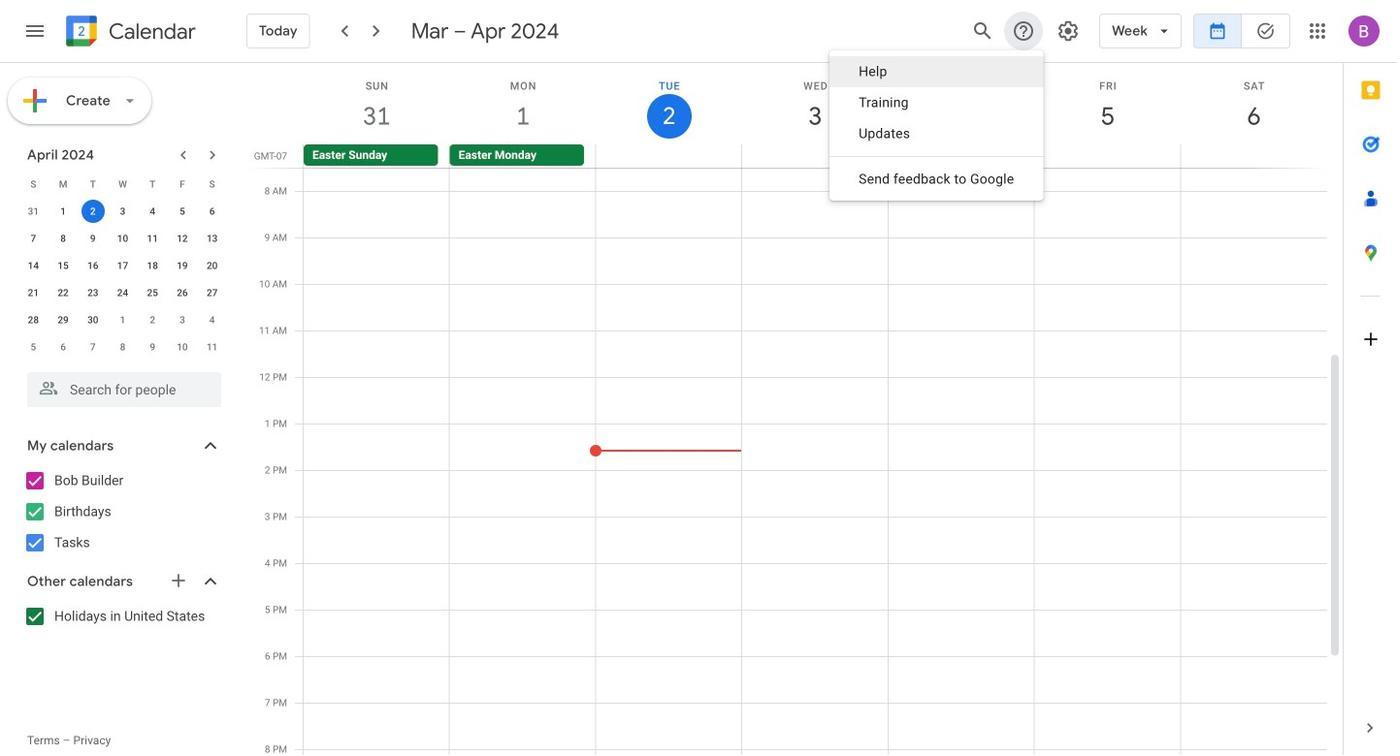 Task type: vqa. For each thing, say whether or not it's contained in the screenshot.
General tree item
no



Task type: describe. For each thing, give the bounding box(es) containing it.
11 element
[[141, 227, 164, 250]]

15 element
[[51, 254, 75, 278]]

20 element
[[201, 254, 224, 278]]

19 element
[[171, 254, 194, 278]]

cell inside april 2024 grid
[[78, 198, 108, 225]]

send feedback to google menu item
[[830, 164, 1044, 195]]

9 element
[[81, 227, 105, 250]]

april 2024 grid
[[18, 171, 227, 361]]

30 element
[[81, 309, 105, 332]]

14 element
[[22, 254, 45, 278]]

may 6 element
[[51, 336, 75, 359]]

12 element
[[171, 227, 194, 250]]

march 31 element
[[22, 200, 45, 223]]

main drawer image
[[23, 19, 47, 43]]

may 5 element
[[22, 336, 45, 359]]

Search for people text field
[[39, 373, 210, 408]]

27 element
[[201, 281, 224, 305]]

4 element
[[141, 200, 164, 223]]

28 element
[[22, 309, 45, 332]]

training menu item
[[830, 87, 1044, 118]]

1 element
[[51, 200, 75, 223]]

calendar element
[[62, 12, 196, 54]]

5 element
[[171, 200, 194, 223]]

may 7 element
[[81, 336, 105, 359]]

heading inside calendar element
[[105, 20, 196, 43]]



Task type: locate. For each thing, give the bounding box(es) containing it.
settings menu image
[[1057, 19, 1080, 43]]

10 element
[[111, 227, 134, 250]]

may 3 element
[[171, 309, 194, 332]]

18 element
[[141, 254, 164, 278]]

None search field
[[0, 365, 241, 408]]

menu
[[830, 50, 1044, 201]]

may 4 element
[[201, 309, 224, 332]]

may 1 element
[[111, 309, 134, 332]]

may 9 element
[[141, 336, 164, 359]]

29 element
[[51, 309, 75, 332]]

may 10 element
[[171, 336, 194, 359]]

row
[[295, 145, 1343, 168], [18, 171, 227, 198], [18, 198, 227, 225], [18, 225, 227, 252], [18, 252, 227, 279], [18, 279, 227, 307], [18, 307, 227, 334], [18, 334, 227, 361]]

grid
[[248, 63, 1343, 756]]

25 element
[[141, 281, 164, 305]]

may 11 element
[[201, 336, 224, 359]]

2, today element
[[81, 200, 105, 223]]

6 element
[[201, 200, 224, 223]]

add other calendars image
[[169, 572, 188, 591]]

support image
[[1012, 19, 1036, 43]]

21 element
[[22, 281, 45, 305]]

7 element
[[22, 227, 45, 250]]

8 element
[[51, 227, 75, 250]]

cell
[[596, 145, 742, 168], [742, 145, 888, 168], [888, 145, 1034, 168], [1034, 145, 1180, 168], [1180, 145, 1327, 168], [78, 198, 108, 225]]

17 element
[[111, 254, 134, 278]]

tab list
[[1344, 63, 1397, 702]]

may 2 element
[[141, 309, 164, 332]]

24 element
[[111, 281, 134, 305]]

updates menu item
[[830, 118, 1044, 149]]

heading
[[105, 20, 196, 43]]

3 element
[[111, 200, 134, 223]]

help menu item
[[830, 56, 1044, 87]]

22 element
[[51, 281, 75, 305]]

16 element
[[81, 254, 105, 278]]

23 element
[[81, 281, 105, 305]]

13 element
[[201, 227, 224, 250]]

26 element
[[171, 281, 194, 305]]

row group
[[18, 198, 227, 361]]

may 8 element
[[111, 336, 134, 359]]

my calendars list
[[4, 466, 241, 559]]



